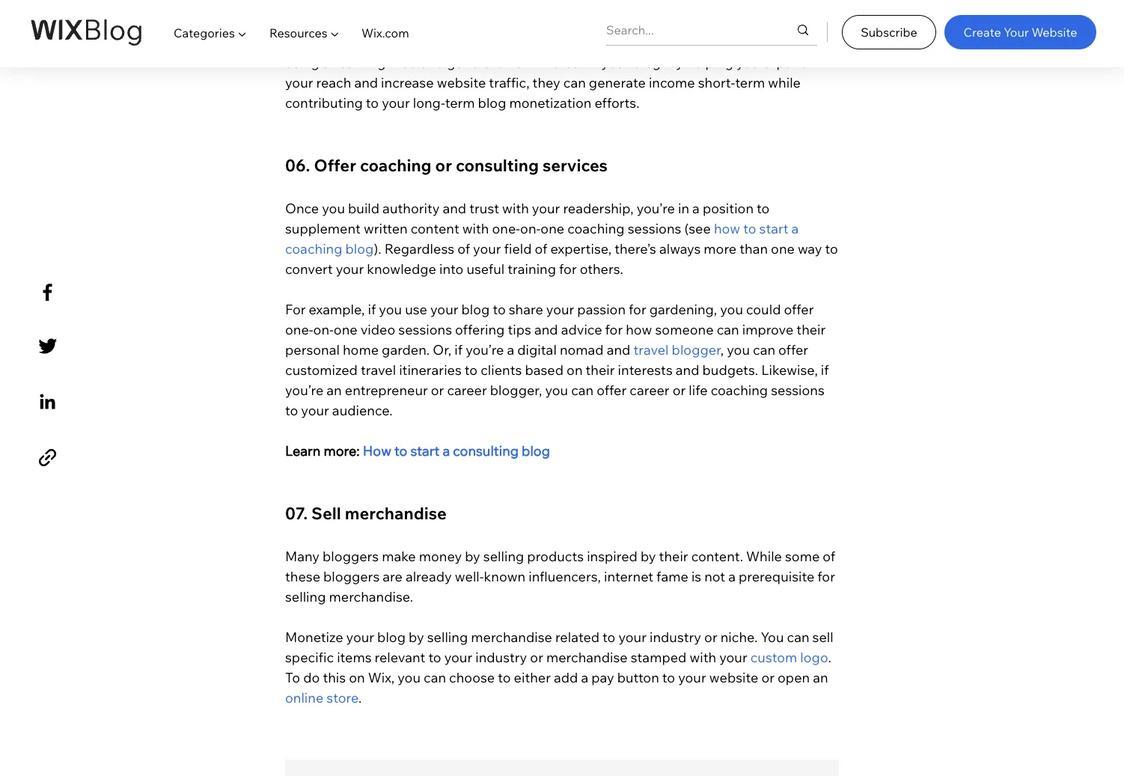 Task type: locate. For each thing, give the bounding box(es) containing it.
0 vertical spatial sessions
[[628, 220, 681, 237]]

1 vertical spatial on
[[349, 669, 365, 686]]

None search field
[[606, 15, 817, 45]]

this
[[323, 669, 346, 686]]

new
[[507, 54, 533, 71]]

convert
[[285, 260, 333, 277]]

1 horizontal spatial how
[[714, 220, 740, 237]]

an down logo
[[813, 669, 828, 686]]

0 vertical spatial on-
[[520, 220, 541, 237]]

career
[[447, 381, 487, 399], [630, 381, 669, 399]]

a left pay
[[581, 669, 588, 686]]

1 horizontal spatial an
[[455, 33, 470, 51]]

0 horizontal spatial on
[[349, 669, 365, 686]]

your up items at left
[[346, 628, 374, 645]]

0 vertical spatial are
[[624, 33, 644, 51]]

2 horizontal spatial sessions
[[771, 381, 825, 399]]

powerful
[[658, 33, 713, 51]]

you
[[761, 628, 784, 645]]

on inside . to do this on wix, you can choose to either add a pay button to your website or open an
[[349, 669, 365, 686]]

0 horizontal spatial industry
[[475, 648, 527, 666]]

1 horizontal spatial term
[[735, 74, 765, 91]]

helping up short-
[[686, 54, 733, 71]]

already
[[406, 568, 452, 585]]

2 horizontal spatial their
[[796, 321, 826, 338]]

0 horizontal spatial sessions
[[398, 321, 452, 338]]

copy link of the article image
[[34, 445, 61, 471]]

0 horizontal spatial with
[[462, 220, 489, 237]]

your down niche.
[[719, 648, 747, 666]]

1 vertical spatial industry
[[475, 648, 527, 666]]

selling up choose
[[427, 628, 468, 645]]

your up how to start a coaching blog link
[[532, 199, 560, 217]]

of
[[332, 33, 344, 51], [457, 240, 470, 257], [535, 240, 547, 257], [823, 547, 835, 565]]

2 horizontal spatial an
[[813, 669, 828, 686]]

generate
[[447, 54, 504, 71], [589, 74, 646, 91]]

some
[[785, 547, 820, 565]]

0 vertical spatial with
[[502, 199, 529, 217]]

website down niche.
[[709, 669, 758, 686]]

for down expertise,
[[559, 260, 577, 277]]

or
[[435, 155, 452, 176], [431, 381, 444, 399], [673, 381, 686, 399], [704, 628, 717, 645], [530, 648, 543, 666], [761, 669, 775, 686]]

term up 06. offer coaching or consulting services
[[445, 94, 475, 111]]

you
[[398, 33, 421, 51], [736, 54, 759, 71], [322, 199, 345, 217], [379, 300, 402, 318], [720, 300, 743, 318], [727, 341, 750, 358], [545, 381, 568, 399], [398, 669, 421, 686]]

your down "using"
[[285, 74, 313, 91]]

on down items at left
[[349, 669, 365, 686]]

to
[[285, 669, 300, 686]]

traffic,
[[489, 74, 529, 91]]

offer
[[784, 300, 814, 318], [778, 341, 808, 358], [597, 381, 627, 399]]

one down example,
[[334, 321, 357, 338]]

and down blogger
[[676, 361, 699, 378]]

you down the relevant
[[398, 669, 421, 686]]

offering
[[455, 321, 505, 338]]

one inside for example, if you use your blog to share your passion for gardening, you could offer one-on-one video sessions offering tips and advice for how someone can improve their personal home garden. or, if you're a digital nomad and
[[334, 321, 357, 338]]

while
[[768, 74, 801, 91]]

2 vertical spatial one
[[334, 321, 357, 338]]

0 vertical spatial selling
[[483, 547, 524, 565]]

categories ▼
[[174, 25, 247, 40]]

by
[[667, 54, 683, 71]]

1 vertical spatial one
[[771, 240, 795, 257]]

0 horizontal spatial on-
[[313, 321, 334, 338]]

specific
[[285, 648, 334, 666]]

1 horizontal spatial career
[[630, 381, 669, 399]]

how to start a coaching blog link
[[285, 220, 802, 257]]

of right "some"
[[823, 547, 835, 565]]

are down make
[[383, 568, 402, 585]]

and up the interests
[[607, 341, 630, 358]]

2 ▼ from the left
[[330, 25, 339, 40]]

share article on twitter image
[[34, 333, 61, 359]]

are
[[624, 33, 644, 51], [383, 568, 402, 585]]

in inside on top of helping you earn an income, virtual summits are a powerful marketing strategy using streaming media to generate new interest in your blog. by helping you expand your reach and increase website traffic, they can generate income short-term while contributing to your long-term blog monetization efforts.
[[587, 54, 598, 71]]

you're up there's
[[637, 199, 675, 217]]

helping up streaming
[[347, 33, 395, 51]]

and inside , you can offer customized travel itineraries to clients based on their interests and budgets. likewise, if you're an entrepreneur or career blogger, you can offer career or life coaching sessions to your audience.
[[676, 361, 699, 378]]

1 horizontal spatial on-
[[520, 220, 541, 237]]

0 horizontal spatial if
[[368, 300, 376, 318]]

0 horizontal spatial are
[[383, 568, 402, 585]]

1 vertical spatial website
[[709, 669, 758, 686]]

website
[[437, 74, 486, 91], [709, 669, 758, 686]]

0 vertical spatial an
[[455, 33, 470, 51]]

an inside . to do this on wix, you can choose to either add a pay button to your website or open an
[[813, 669, 828, 686]]

sessions
[[628, 220, 681, 237], [398, 321, 452, 338], [771, 381, 825, 399]]

coaching up the convert
[[285, 240, 342, 257]]

can inside for example, if you use your blog to share your passion for gardening, you could offer one-on-one video sessions offering tips and advice for how someone can improve their personal home garden. or, if you're a digital nomad and
[[717, 321, 739, 338]]

0 horizontal spatial one
[[334, 321, 357, 338]]

by up 'well-'
[[465, 547, 480, 565]]

website up the long-
[[437, 74, 486, 91]]

1 vertical spatial you're
[[466, 341, 504, 358]]

1 vertical spatial if
[[454, 341, 463, 358]]

could
[[746, 300, 781, 318]]

0 horizontal spatial their
[[586, 361, 615, 378]]

video
[[360, 321, 395, 338]]

itineraries
[[399, 361, 462, 378]]

blog down blogger,
[[522, 442, 550, 459]]

you left could
[[720, 300, 743, 318]]

sessions inside , you can offer customized travel itineraries to clients based on their interests and budgets. likewise, if you're an entrepreneur or career blogger, you can offer career or life coaching sessions to your audience.
[[771, 381, 825, 399]]

offer right could
[[784, 300, 814, 318]]

merchandise up make
[[345, 503, 447, 523]]

industry up choose
[[475, 648, 527, 666]]

is
[[691, 568, 701, 585]]

open
[[778, 669, 810, 686]]

1 vertical spatial with
[[462, 220, 489, 237]]

share article on facebook image
[[34, 279, 61, 305], [34, 279, 61, 305]]

or up authority
[[435, 155, 452, 176]]

1 ▼ from the left
[[238, 25, 247, 40]]

streaming
[[322, 54, 386, 71]]

0 horizontal spatial .
[[358, 689, 362, 706]]

share article on linkedin image
[[34, 389, 61, 415]]

a inside how to start a coaching blog
[[791, 220, 799, 237]]

and up 'content'
[[443, 199, 466, 217]]

their inside for example, if you use your blog to share your passion for gardening, you could offer one-on-one video sessions offering tips and advice for how someone can improve their personal home garden. or, if you're a digital nomad and
[[796, 321, 826, 338]]

0 vertical spatial in
[[587, 54, 598, 71]]

. down items at left
[[358, 689, 362, 706]]

blog inside how to start a coaching blog
[[345, 240, 374, 257]]

1 vertical spatial how
[[626, 321, 652, 338]]

0 vertical spatial term
[[735, 74, 765, 91]]

to
[[431, 54, 444, 71], [366, 94, 379, 111], [757, 199, 770, 217], [743, 220, 756, 237], [825, 240, 838, 257], [493, 300, 506, 318], [465, 361, 478, 378], [285, 402, 298, 419], [394, 442, 407, 459], [602, 628, 615, 645], [428, 648, 441, 666], [498, 669, 511, 686], [662, 669, 675, 686]]

2 vertical spatial an
[[813, 669, 828, 686]]

fame
[[656, 568, 688, 585]]

strategy
[[783, 33, 835, 51]]

career down 'clients'
[[447, 381, 487, 399]]

to down earn
[[431, 54, 444, 71]]

1 vertical spatial travel
[[361, 361, 396, 378]]

1 horizontal spatial industry
[[650, 628, 701, 645]]

offer up likewise,
[[778, 341, 808, 358]]

influencers,
[[528, 568, 601, 585]]

short-
[[698, 74, 735, 91]]

by up the internet on the right of page
[[641, 547, 656, 565]]

2 horizontal spatial if
[[821, 361, 829, 378]]

0 vertical spatial .
[[828, 648, 831, 666]]

1 horizontal spatial generate
[[589, 74, 646, 91]]

0 vertical spatial if
[[368, 300, 376, 318]]

you're inside for example, if you use your blog to share your passion for gardening, you could offer one-on-one video sessions offering tips and advice for how someone can improve their personal home garden. or, if you're a digital nomad and
[[466, 341, 504, 358]]

1 horizontal spatial one-
[[492, 220, 520, 237]]

written
[[364, 220, 408, 237]]

0 horizontal spatial how
[[626, 321, 652, 338]]

your inside . to do this on wix, you can choose to either add a pay button to your website or open an
[[678, 669, 706, 686]]

merchandise
[[345, 503, 447, 523], [471, 628, 552, 645], [546, 648, 628, 666]]

in up (see
[[678, 199, 689, 217]]

coaching inside , you can offer customized travel itineraries to clients based on their interests and budgets. likewise, if you're an entrepreneur or career blogger, you can offer career or life coaching sessions to your audience.
[[711, 381, 768, 399]]

to inside for example, if you use your blog to share your passion for gardening, you could offer one-on-one video sessions offering tips and advice for how someone can improve their personal home garden. or, if you're a digital nomad and
[[493, 300, 506, 318]]

0 horizontal spatial selling
[[285, 588, 326, 605]]

regardless
[[384, 240, 454, 257]]

merchandise up either
[[471, 628, 552, 645]]

services
[[542, 155, 608, 176]]

0 horizontal spatial one-
[[285, 321, 313, 338]]

▼ right top
[[330, 25, 339, 40]]

their inside , you can offer customized travel itineraries to clients based on their interests and budgets. likewise, if you're an entrepreneur or career blogger, you can offer career or life coaching sessions to your audience.
[[586, 361, 615, 378]]

1 horizontal spatial their
[[659, 547, 688, 565]]

a inside many bloggers make money by selling products inspired by their content. while some of these bloggers are already well-known influencers, internet fame is not a prerequisite for selling merchandise.
[[728, 568, 736, 585]]

if right or,
[[454, 341, 463, 358]]

of up the into
[[457, 240, 470, 257]]

0 vertical spatial bloggers
[[323, 547, 379, 565]]

0 vertical spatial helping
[[347, 33, 395, 51]]

career down the interests
[[630, 381, 669, 399]]

2 vertical spatial you're
[[285, 381, 324, 399]]

to left share
[[493, 300, 506, 318]]

0 horizontal spatial helping
[[347, 33, 395, 51]]

you're down offering
[[466, 341, 504, 358]]

if up video at the top of the page
[[368, 300, 376, 318]]

one
[[541, 220, 564, 237], [771, 240, 795, 257], [334, 321, 357, 338]]

you're inside once you build authority and trust with your readership, you're in a position to supplement written content with one-on-one coaching sessions (see
[[637, 199, 675, 217]]

make
[[382, 547, 416, 565]]

07. sell merchandise
[[285, 503, 447, 523]]

term left while
[[735, 74, 765, 91]]

1 vertical spatial selling
[[285, 588, 326, 605]]

monetize
[[285, 628, 343, 645]]

can up the ,
[[717, 321, 739, 338]]

industry
[[650, 628, 701, 645], [475, 648, 527, 666]]

either
[[514, 669, 551, 686]]

can down interest
[[563, 74, 586, 91]]

to inside how to start a coaching blog
[[743, 220, 756, 237]]

or down custom
[[761, 669, 775, 686]]

in
[[587, 54, 598, 71], [678, 199, 689, 217]]

your up stamped
[[618, 628, 647, 645]]

to right how
[[394, 442, 407, 459]]

1 horizontal spatial if
[[454, 341, 463, 358]]

1 vertical spatial .
[[358, 689, 362, 706]]

0 vertical spatial their
[[796, 321, 826, 338]]

). regardless of your field of expertise, there's always more than one way to convert your knowledge into useful training for others.
[[285, 240, 841, 277]]

generate down income,
[[447, 54, 504, 71]]

to right the relevant
[[428, 648, 441, 666]]

. for . to do this on wix, you can choose to either add a pay button to your website or open an
[[828, 648, 831, 666]]

2 horizontal spatial one
[[771, 240, 795, 257]]

1 vertical spatial are
[[383, 568, 402, 585]]

if
[[368, 300, 376, 318], [454, 341, 463, 358], [821, 361, 829, 378]]

your down stamped
[[678, 669, 706, 686]]

once
[[285, 199, 319, 217]]

0 horizontal spatial an
[[327, 381, 342, 399]]

sell
[[812, 628, 833, 645]]

0 vertical spatial one
[[541, 220, 564, 237]]

consulting down blogger,
[[453, 442, 519, 459]]

based
[[525, 361, 564, 378]]

coaching
[[360, 155, 432, 176], [567, 220, 625, 237], [285, 240, 342, 257], [711, 381, 768, 399]]

1 vertical spatial sessions
[[398, 321, 452, 338]]

1 vertical spatial start
[[410, 442, 440, 459]]

can up custom logo link
[[787, 628, 809, 645]]

1 vertical spatial term
[[445, 94, 475, 111]]

1 horizontal spatial one
[[541, 220, 564, 237]]

sessions up there's
[[628, 220, 681, 237]]

2 vertical spatial selling
[[427, 628, 468, 645]]

custom logo
[[747, 648, 828, 666]]

0 horizontal spatial by
[[409, 628, 424, 645]]

1 horizontal spatial helping
[[686, 54, 733, 71]]

for inside many bloggers make money by selling products inspired by their content. while some of these bloggers are already well-known influencers, internet fame is not a prerequisite for selling merchandise.
[[817, 568, 835, 585]]

1 horizontal spatial start
[[759, 220, 788, 237]]

your up 'advice'
[[546, 300, 574, 318]]

a inside . to do this on wix, you can choose to either add a pay button to your website or open an
[[581, 669, 588, 686]]

while
[[746, 547, 782, 565]]

1 horizontal spatial ▼
[[330, 25, 339, 40]]

to right way
[[825, 240, 838, 257]]

0 vertical spatial start
[[759, 220, 788, 237]]

an down customized
[[327, 381, 342, 399]]

learn more: how to start a consulting blog
[[285, 442, 550, 459]]

to left 'clients'
[[465, 361, 478, 378]]

0 vertical spatial you're
[[637, 199, 675, 217]]

0 horizontal spatial in
[[587, 54, 598, 71]]

2 vertical spatial if
[[821, 361, 829, 378]]

1 vertical spatial helping
[[686, 54, 733, 71]]

0 horizontal spatial website
[[437, 74, 486, 91]]

0 vertical spatial generate
[[447, 54, 504, 71]]

1 vertical spatial generate
[[589, 74, 646, 91]]

supplement
[[285, 220, 361, 237]]

2 vertical spatial sessions
[[771, 381, 825, 399]]

others.
[[580, 260, 623, 277]]

custom
[[750, 648, 797, 666]]

. inside . to do this on wix, you can choose to either add a pay button to your website or open an
[[828, 648, 831, 666]]

you're inside , you can offer customized travel itineraries to clients based on their interests and budgets. likewise, if you're an entrepreneur or career blogger, you can offer career or life coaching sessions to your audience.
[[285, 381, 324, 399]]

blog up the relevant
[[377, 628, 406, 645]]

of right top
[[332, 33, 344, 51]]

blog down traffic,
[[478, 94, 506, 111]]

2 career from the left
[[630, 381, 669, 399]]

2 horizontal spatial selling
[[483, 547, 524, 565]]

start
[[759, 220, 788, 237], [410, 442, 440, 459]]

for example, if you use your blog to share your passion for gardening, you could offer one-on-one video sessions offering tips and advice for how someone can improve their personal home garden. or, if you're a digital nomad and
[[285, 300, 829, 358]]

a right how
[[443, 442, 450, 459]]

to right position
[[757, 199, 770, 217]]

one- down "for"
[[285, 321, 313, 338]]

on- up personal at the top
[[313, 321, 334, 338]]

1 horizontal spatial selling
[[427, 628, 468, 645]]

one up ). regardless of your field of expertise, there's always more than one way to convert your knowledge into useful training for others.
[[541, 220, 564, 237]]

0 vertical spatial one-
[[492, 220, 520, 237]]

to down stamped
[[662, 669, 675, 686]]

blog inside for example, if you use your blog to share your passion for gardening, you could offer one-on-one video sessions offering tips and advice for how someone can improve their personal home garden. or, if you're a digital nomad and
[[461, 300, 490, 318]]

in inside once you build authority and trust with your readership, you're in a position to supplement written content with one-on-one coaching sessions (see
[[678, 199, 689, 217]]

).
[[374, 240, 381, 257]]

0 horizontal spatial you're
[[285, 381, 324, 399]]

you're down customized
[[285, 381, 324, 399]]

sessions inside once you build authority and trust with your readership, you're in a position to supplement written content with one-on-one coaching sessions (see
[[628, 220, 681, 237]]

1 vertical spatial one-
[[285, 321, 313, 338]]

and down streaming
[[354, 74, 378, 91]]

share article on linkedin image
[[34, 389, 61, 415]]

tips
[[508, 321, 531, 338]]

on-
[[520, 220, 541, 237], [313, 321, 334, 338]]

bloggers
[[323, 547, 379, 565], [323, 568, 380, 585]]

create your website
[[964, 25, 1077, 40]]

selling inside monetize your blog by selling merchandise related to your industry or niche. you can sell specific items relevant to your industry or merchandise stamped with your
[[427, 628, 468, 645]]

travel up the interests
[[633, 341, 669, 358]]

one left way
[[771, 240, 795, 257]]

0 vertical spatial on
[[567, 361, 583, 378]]

2 vertical spatial merchandise
[[546, 648, 628, 666]]

with down trust
[[462, 220, 489, 237]]

subscribe link
[[842, 15, 936, 49]]

your down customized
[[301, 402, 329, 419]]

generate up efforts.
[[589, 74, 646, 91]]

0 vertical spatial offer
[[784, 300, 814, 318]]

of inside many bloggers make money by selling products inspired by their content. while some of these bloggers are already well-known influencers, internet fame is not a prerequisite for selling merchandise.
[[823, 547, 835, 565]]

useful
[[466, 260, 505, 277]]

their right improve
[[796, 321, 826, 338]]

build
[[348, 199, 379, 217]]

1 vertical spatial on-
[[313, 321, 334, 338]]

2 vertical spatial with
[[690, 648, 716, 666]]

how inside for example, if you use your blog to share your passion for gardening, you could offer one-on-one video sessions offering tips and advice for how someone can improve their personal home garden. or, if you're a digital nomad and
[[626, 321, 652, 338]]

knowledge
[[367, 260, 436, 277]]

these
[[285, 568, 320, 585]]

start up than
[[759, 220, 788, 237]]

by
[[465, 547, 480, 565], [641, 547, 656, 565], [409, 628, 424, 645]]

start right how
[[410, 442, 440, 459]]

one- up field
[[492, 220, 520, 237]]

a inside once you build authority and trust with your readership, you're in a position to supplement written content with one-on-one coaching sessions (see
[[692, 199, 700, 217]]

for down "passion" on the right
[[605, 321, 623, 338]]

, you can offer customized travel itineraries to clients based on their interests and budgets. likewise, if you're an entrepreneur or career blogger, you can offer career or life coaching sessions to your audience.
[[285, 341, 832, 419]]

merchandise.
[[329, 588, 413, 605]]

your
[[1004, 25, 1029, 40]]

coaching down budgets.
[[711, 381, 768, 399]]

. for .
[[358, 689, 362, 706]]

trust
[[469, 199, 499, 217]]

start inside how to start a coaching blog
[[759, 220, 788, 237]]

1 horizontal spatial are
[[624, 33, 644, 51]]

offer inside for example, if you use your blog to share your passion for gardening, you could offer one-on-one video sessions offering tips and advice for how someone can improve their personal home garden. or, if you're a digital nomad and
[[784, 300, 814, 318]]

position
[[703, 199, 754, 217]]

. down sell
[[828, 648, 831, 666]]

life
[[689, 381, 708, 399]]

for inside ). regardless of your field of expertise, there's always more than one way to convert your knowledge into useful training for others.
[[559, 260, 577, 277]]

1 horizontal spatial sessions
[[628, 220, 681, 237]]

online store link
[[285, 669, 831, 706]]

resources  ▼
[[269, 25, 339, 40]]

0 horizontal spatial generate
[[447, 54, 504, 71]]

1 horizontal spatial on
[[567, 361, 583, 378]]



Task type: vqa. For each thing, say whether or not it's contained in the screenshot.
Online
yes



Task type: describe. For each thing, give the bounding box(es) containing it.
likewise,
[[761, 361, 818, 378]]

0 horizontal spatial start
[[410, 442, 440, 459]]

on
[[285, 33, 304, 51]]

1 horizontal spatial by
[[465, 547, 480, 565]]

entrepreneur
[[345, 381, 428, 399]]

interests
[[618, 361, 673, 378]]

travel blogger
[[630, 341, 721, 358]]

your up useful
[[473, 240, 501, 257]]

1 vertical spatial consulting
[[453, 442, 519, 459]]

example,
[[309, 300, 365, 318]]

custom logo link
[[747, 648, 828, 666]]

many
[[285, 547, 320, 565]]

inspired
[[587, 547, 637, 565]]

well-
[[455, 568, 484, 585]]

one- inside once you build authority and trust with your readership, you're in a position to supplement written content with one-on-one coaching sessions (see
[[492, 220, 520, 237]]

or left niche.
[[704, 628, 717, 645]]

are inside many bloggers make money by selling products inspired by their content. while some of these bloggers are already well-known influencers, internet fame is not a prerequisite for selling merchandise.
[[383, 568, 402, 585]]

of inside on top of helping you earn an income, virtual summits are a powerful marketing strategy using streaming media to generate new interest in your blog. by helping you expand your reach and increase website traffic, they can generate income short-term while contributing to your long-term blog monetization efforts.
[[332, 33, 344, 51]]

categories
[[174, 25, 235, 40]]

online store
[[285, 669, 831, 706]]

how inside how to start a coaching blog
[[714, 220, 740, 237]]

by inside monetize your blog by selling merchandise related to your industry or niche. you can sell specific items relevant to your industry or merchandise stamped with your
[[409, 628, 424, 645]]

you up video at the top of the page
[[379, 300, 402, 318]]

with inside monetize your blog by selling merchandise related to your industry or niche. you can sell specific items relevant to your industry or merchandise stamped with your
[[690, 648, 716, 666]]

to inside ). regardless of your field of expertise, there's always more than one way to convert your knowledge into useful training for others.
[[825, 240, 838, 257]]

into
[[439, 260, 463, 277]]

coaching inside how to start a coaching blog
[[285, 240, 342, 257]]

improve
[[742, 321, 793, 338]]

money
[[419, 547, 462, 565]]

and inside once you build authority and trust with your readership, you're in a position to supplement written content with one-on-one coaching sessions (see
[[443, 199, 466, 217]]

0 vertical spatial merchandise
[[345, 503, 447, 523]]

add
[[554, 669, 578, 686]]

website inside on top of helping you earn an income, virtual summits are a powerful marketing strategy using streaming media to generate new interest in your blog. by helping you expand your reach and increase website traffic, they can generate income short-term while contributing to your long-term blog monetization efforts.
[[437, 74, 486, 91]]

do
[[303, 669, 320, 686]]

sell
[[311, 503, 341, 523]]

for right "passion" on the right
[[629, 300, 646, 318]]

prerequisite
[[739, 568, 814, 585]]

to left either
[[498, 669, 511, 686]]

an inside , you can offer customized travel itineraries to clients based on their interests and budgets. likewise, if you're an entrepreneur or career blogger, you can offer career or life coaching sessions to your audience.
[[327, 381, 342, 399]]

▼ for resources  ▼
[[330, 25, 339, 40]]

one- inside for example, if you use your blog to share your passion for gardening, you could offer one-on-one video sessions offering tips and advice for how someone can improve their personal home garden. or, if you're a digital nomad and
[[285, 321, 313, 338]]

1 vertical spatial bloggers
[[323, 568, 380, 585]]

online
[[285, 689, 324, 706]]

you down marketing
[[736, 54, 759, 71]]

2 vertical spatial offer
[[597, 381, 627, 399]]

related
[[555, 628, 599, 645]]

Search... search field
[[606, 15, 766, 45]]

sessions inside for example, if you use your blog to share your passion for gardening, you could offer one-on-one video sessions offering tips and advice for how someone can improve their personal home garden. or, if you're a digital nomad and
[[398, 321, 452, 338]]

niche.
[[720, 628, 758, 645]]

on- inside for example, if you use your blog to share your passion for gardening, you could offer one-on-one video sessions offering tips and advice for how someone can improve their personal home garden. or, if you're a digital nomad and
[[313, 321, 334, 338]]

expertise,
[[550, 240, 611, 257]]

or left life
[[673, 381, 686, 399]]

pay
[[591, 669, 614, 686]]

can inside monetize your blog by selling merchandise related to your industry or niche. you can sell specific items relevant to your industry or merchandise stamped with your
[[787, 628, 809, 645]]

or,
[[433, 341, 451, 358]]

0 vertical spatial industry
[[650, 628, 701, 645]]

content.
[[691, 547, 743, 565]]

they
[[532, 74, 560, 91]]

stamped
[[631, 648, 687, 666]]

offer
[[314, 155, 356, 176]]

relevant
[[375, 648, 425, 666]]

income,
[[473, 33, 522, 51]]

way
[[798, 240, 822, 257]]

learn
[[285, 442, 321, 459]]

blog inside on top of helping you earn an income, virtual summits are a powerful marketing strategy using streaming media to generate new interest in your blog. by helping you expand your reach and increase website traffic, they can generate income short-term while contributing to your long-term blog monetization efforts.
[[478, 94, 506, 111]]

one inside ). regardless of your field of expertise, there's always more than one way to convert your knowledge into useful training for others.
[[771, 240, 795, 257]]

or inside . to do this on wix, you can choose to either add a pay button to your website or open an
[[761, 669, 775, 686]]

1 horizontal spatial with
[[502, 199, 529, 217]]

if inside , you can offer customized travel itineraries to clients based on their interests and budgets. likewise, if you're an entrepreneur or career blogger, you can offer career or life coaching sessions to your audience.
[[821, 361, 829, 378]]

your right use
[[430, 300, 458, 318]]

1 career from the left
[[447, 381, 487, 399]]

of up training
[[535, 240, 547, 257]]

to inside once you build authority and trust with your readership, you're in a position to supplement written content with one-on-one coaching sessions (see
[[757, 199, 770, 217]]

always
[[659, 240, 701, 257]]

wix,
[[368, 669, 395, 686]]

customized
[[285, 361, 358, 378]]

1 horizontal spatial travel
[[633, 341, 669, 358]]

a inside on top of helping you earn an income, virtual summits are a powerful marketing strategy using streaming media to generate new interest in your blog. by helping you expand your reach and increase website traffic, they can generate income short-term while contributing to your long-term blog monetization efforts.
[[647, 33, 655, 51]]

personal
[[285, 341, 340, 358]]

your right the convert
[[336, 260, 364, 277]]

copy link of the article image
[[34, 445, 61, 471]]

and inside on top of helping you earn an income, virtual summits are a powerful marketing strategy using streaming media to generate new interest in your blog. by helping you expand your reach and increase website traffic, they can generate income short-term while contributing to your long-term blog monetization efforts.
[[354, 74, 378, 91]]

internet
[[604, 568, 653, 585]]

can inside . to do this on wix, you can choose to either add a pay button to your website or open an
[[424, 669, 446, 686]]

for
[[285, 300, 306, 318]]

▼ for categories ▼
[[238, 25, 247, 40]]

store
[[327, 689, 358, 706]]

using
[[285, 54, 319, 71]]

a inside for example, if you use your blog to share your passion for gardening, you could offer one-on-one video sessions offering tips and advice for how someone can improve their personal home garden. or, if you're a digital nomad and
[[507, 341, 514, 358]]

or down itineraries
[[431, 381, 444, 399]]

website
[[1032, 25, 1077, 40]]

field
[[504, 240, 532, 257]]

are inside on top of helping you earn an income, virtual summits are a powerful marketing strategy using streaming media to generate new interest in your blog. by helping you expand your reach and increase website traffic, they can generate income short-term while contributing to your long-term blog monetization efforts.
[[624, 33, 644, 51]]

(see
[[684, 220, 711, 237]]

reach
[[316, 74, 351, 91]]

to up learn
[[285, 402, 298, 419]]

wix.com
[[361, 25, 409, 40]]

summits
[[567, 33, 621, 51]]

coaching inside once you build authority and trust with your readership, you're in a position to supplement written content with one-on-one coaching sessions (see
[[567, 220, 625, 237]]

on inside , you can offer customized travel itineraries to clients based on their interests and budgets. likewise, if you're an entrepreneur or career blogger, you can offer career or life coaching sessions to your audience.
[[567, 361, 583, 378]]

more
[[704, 240, 736, 257]]

blog.
[[632, 54, 664, 71]]

can down nomad
[[571, 381, 594, 399]]

readership,
[[563, 199, 634, 217]]

you inside . to do this on wix, you can choose to either add a pay button to your website or open an
[[398, 669, 421, 686]]

efforts.
[[595, 94, 639, 111]]

wix.com link
[[350, 12, 421, 54]]

income
[[649, 74, 695, 91]]

share
[[509, 300, 543, 318]]

coaching up authority
[[360, 155, 432, 176]]

2 horizontal spatial by
[[641, 547, 656, 565]]

how to start a coaching blog
[[285, 220, 802, 257]]

1 vertical spatial offer
[[778, 341, 808, 358]]

can inside on top of helping you earn an income, virtual summits are a powerful marketing strategy using streaming media to generate new interest in your blog. by helping you expand your reach and increase website traffic, they can generate income short-term while contributing to your long-term blog monetization efforts.
[[563, 74, 586, 91]]

you right the ,
[[727, 341, 750, 358]]

on- inside once you build authority and trust with your readership, you're in a position to supplement written content with one-on-one coaching sessions (see
[[520, 220, 541, 237]]

you up media
[[398, 33, 421, 51]]

an inside on top of helping you earn an income, virtual summits are a powerful marketing strategy using streaming media to generate new interest in your blog. by helping you expand your reach and increase website traffic, they can generate income short-term while contributing to your long-term blog monetization efforts.
[[455, 33, 470, 51]]

website inside . to do this on wix, you can choose to either add a pay button to your website or open an
[[709, 669, 758, 686]]

products
[[527, 547, 584, 565]]

1 vertical spatial merchandise
[[471, 628, 552, 645]]

your down increase
[[382, 94, 410, 111]]

your inside , you can offer customized travel itineraries to clients based on their interests and budgets. likewise, if you're an entrepreneur or career blogger, you can offer career or life coaching sessions to your audience.
[[301, 402, 329, 419]]

you down based
[[545, 381, 568, 399]]

contributing
[[285, 94, 363, 111]]

button
[[617, 669, 659, 686]]

06. offer coaching or consulting services
[[285, 155, 608, 176]]

their inside many bloggers make money by selling products inspired by their content. while some of these bloggers are already well-known influencers, internet fame is not a prerequisite for selling merchandise.
[[659, 547, 688, 565]]

clients
[[481, 361, 522, 378]]

long-
[[413, 94, 445, 111]]

items
[[337, 648, 372, 666]]

share article on twitter image
[[34, 333, 61, 359]]

top
[[307, 33, 329, 51]]

subscribe
[[861, 25, 917, 40]]

one inside once you build authority and trust with your readership, you're in a position to supplement written content with one-on-one coaching sessions (see
[[541, 220, 564, 237]]

advice
[[561, 321, 602, 338]]

can down improve
[[753, 341, 775, 358]]

not
[[704, 568, 725, 585]]

blogger
[[672, 341, 721, 358]]

travel blogger link
[[630, 341, 721, 358]]

than
[[740, 240, 768, 257]]

monetizing an online chocolate store image
[[285, 759, 839, 776]]

0 horizontal spatial term
[[445, 94, 475, 111]]

0 vertical spatial consulting
[[456, 155, 539, 176]]

to right related
[[602, 628, 615, 645]]

garden.
[[382, 341, 430, 358]]

monetization
[[509, 94, 592, 111]]

and up digital
[[534, 321, 558, 338]]

travel inside , you can offer customized travel itineraries to clients based on their interests and budgets. likewise, if you're an entrepreneur or career blogger, you can offer career or life coaching sessions to your audience.
[[361, 361, 396, 378]]

your inside once you build authority and trust with your readership, you're in a position to supplement written content with one-on-one coaching sessions (see
[[532, 199, 560, 217]]

you inside once you build authority and trust with your readership, you're in a position to supplement written content with one-on-one coaching sessions (see
[[322, 199, 345, 217]]

to down streaming
[[366, 94, 379, 111]]

your up choose
[[444, 648, 472, 666]]

blog inside monetize your blog by selling merchandise related to your industry or niche. you can sell specific items relevant to your industry or merchandise stamped with your
[[377, 628, 406, 645]]

your down 'summits'
[[601, 54, 629, 71]]

training
[[508, 260, 556, 277]]

content
[[411, 220, 459, 237]]

known
[[484, 568, 525, 585]]

or up either
[[530, 648, 543, 666]]

once you build authority and trust with your readership, you're in a position to supplement written content with one-on-one coaching sessions (see
[[285, 199, 773, 237]]



